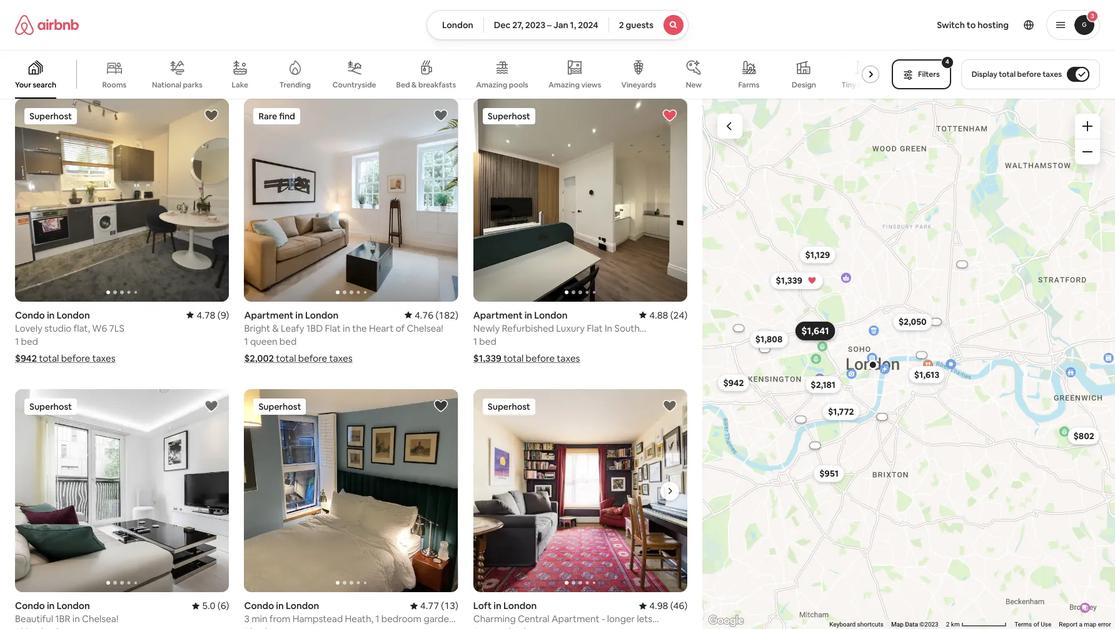 Task type: describe. For each thing, give the bounding box(es) containing it.
$1,772
[[828, 406, 854, 417]]

in for apartment in london bright & leafy 1bd flat in the heart of chelsea! 1 queen bed $2,002 total before taxes
[[295, 310, 303, 321]]

4.77 out of 5 average rating,  13 reviews image
[[410, 601, 458, 613]]

$2,002
[[244, 353, 274, 365]]

apartment for bright
[[244, 310, 293, 321]]

1 inside 1 bed $1,339 total before taxes
[[473, 336, 477, 348]]

total inside apartment in london luxury knightsbridge apartment outside harrods 1 king bed $2,181 total before taxes
[[43, 62, 63, 74]]

in right flat
[[575, 32, 583, 44]]

bed & breakfasts
[[396, 80, 456, 90]]

condo in london lovely studio flat, w6 7ls 1 bed $942 total before taxes
[[15, 310, 124, 365]]

central-
[[319, 32, 354, 44]]

apartment in london lovely ground floor flat in london 1 double bed $1,126 $951 total before taxes
[[473, 19, 617, 74]]

$1,339 inside 1 bed $1,339 total before taxes
[[473, 353, 502, 365]]

display total before taxes
[[972, 69, 1062, 79]]

tiny homes
[[842, 80, 882, 90]]

bed inside apartment in london luxury knightsbridge apartment outside harrods 1 king bed $2,181 total before taxes
[[41, 45, 58, 57]]

©2023
[[920, 622, 939, 629]]

outside
[[157, 32, 190, 44]]

london inside button
[[442, 19, 473, 31]]

apartment
[[109, 32, 155, 44]]

w6
[[92, 323, 107, 335]]

apartment in london
[[473, 310, 568, 321]]

in for condo in london beautiful 1br in chelsea!
[[47, 601, 55, 613]]

switch to hosting
[[937, 19, 1009, 31]]

bed inside apartment in london lovely ground floor flat in london 1 double bed $1,126 $951 total before taxes
[[511, 45, 529, 57]]

4.76
[[415, 310, 434, 321]]

terms of use link
[[1015, 622, 1052, 629]]

2 for 2 km
[[946, 622, 950, 629]]

your search
[[15, 80, 56, 90]]

in for condo in london
[[276, 601, 284, 613]]

london for loft in london
[[503, 601, 537, 613]]

of inside 'apartment in london bright & leafy 1bd flat in the heart of chelsea! 1 queen bed $2,002 total before taxes'
[[396, 323, 405, 335]]

a modern* apt@ central-london-marylebone 1 double bed $1,662 total before taxes
[[244, 32, 441, 74]]

total inside 'apartment in london bright & leafy 1bd flat in the heart of chelsea! 1 queen bed $2,002 total before taxes'
[[276, 353, 296, 365]]

zoom in image
[[1083, 121, 1093, 131]]

add to wishlist: loft in london image
[[663, 399, 678, 414]]

$2,181 inside button
[[811, 379, 836, 390]]

1 inside apartment in london lovely ground floor flat in london 1 double bed $1,126 $951 total before taxes
[[473, 45, 477, 57]]

before inside 'apartment in london bright & leafy 1bd flat in the heart of chelsea! 1 queen bed $2,002 total before taxes'
[[298, 353, 327, 365]]

(23)
[[670, 19, 688, 30]]

1 horizontal spatial &
[[412, 80, 417, 90]]

national parks
[[152, 80, 203, 90]]

total inside a modern* apt@ central-london-marylebone 1 double bed $1,662 total before taxes
[[275, 62, 295, 74]]

condo right (6)
[[244, 601, 274, 613]]

5.0 out of 5 average rating,  6 reviews image
[[192, 601, 229, 613]]

london for condo in london lovely studio flat, w6 7ls 1 bed $942 total before taxes
[[57, 310, 90, 321]]

farms
[[738, 80, 760, 90]]

4.78 out of 5 average rating,  9 reviews image
[[187, 310, 229, 321]]

taxes inside button
[[1043, 69, 1062, 79]]

add to wishlist: condo in london image for beautiful 1br in chelsea!
[[204, 399, 219, 414]]

keyboard shortcuts
[[830, 622, 884, 629]]

4.77 out of 5 average rating,  57 reviews image
[[410, 19, 458, 30]]

london for apartment in london lovely ground floor flat in london 1 double bed $1,126 $951 total before taxes
[[534, 19, 568, 30]]

a
[[1079, 622, 1083, 629]]

$1,129 button
[[800, 246, 836, 264]]

zoom out image
[[1083, 147, 1093, 157]]

4.91
[[649, 19, 668, 30]]

london for condo in london
[[286, 601, 319, 613]]

4.98 (46)
[[649, 601, 688, 613]]

london-
[[354, 32, 390, 44]]

2023
[[525, 19, 546, 31]]

ground
[[503, 32, 534, 44]]

taxes inside 1 bed $1,339 total before taxes
[[557, 353, 580, 365]]

chelsea! inside 'apartment in london bright & leafy 1bd flat in the heart of chelsea! 1 queen bed $2,002 total before taxes'
[[407, 323, 443, 335]]

2 guests
[[619, 19, 654, 31]]

$1,613 button
[[909, 366, 945, 384]]

beautiful
[[15, 614, 53, 626]]

data
[[905, 622, 918, 629]]

apartment up 1 bed $1,339 total before taxes at the bottom of page
[[473, 310, 523, 321]]

vineyards
[[621, 80, 656, 90]]

4.77 for 4.77 (13)
[[420, 601, 439, 613]]

to
[[967, 19, 976, 31]]

tiny
[[842, 80, 856, 90]]

leafy
[[281, 323, 304, 335]]

7ls
[[109, 323, 124, 335]]

condo for beautiful
[[15, 601, 45, 613]]

$1,808
[[756, 334, 783, 345]]

$2,181 inside apartment in london luxury knightsbridge apartment outside harrods 1 king bed $2,181 total before taxes
[[15, 62, 41, 74]]

filters button
[[892, 59, 951, 89]]

flat
[[559, 32, 573, 44]]

breakfasts
[[418, 80, 456, 90]]

$951 inside apartment in london lovely ground floor flat in london 1 double bed $1,126 $951 total before taxes
[[502, 62, 522, 74]]

modern*
[[253, 32, 291, 44]]

taxes inside apartment in london lovely ground floor flat in london 1 double bed $1,126 $951 total before taxes
[[577, 62, 601, 74]]

filters
[[918, 69, 940, 79]]

$1,129
[[805, 249, 830, 260]]

remove from wishlist: apartment in london image
[[663, 108, 678, 123]]

total inside apartment in london lovely ground floor flat in london 1 double bed $1,126 $951 total before taxes
[[524, 62, 544, 74]]

the
[[352, 323, 367, 335]]

search
[[33, 80, 56, 90]]

knightsbridge
[[46, 32, 107, 44]]

km
[[951, 622, 960, 629]]

in left the
[[343, 323, 350, 335]]

total inside 'condo in london lovely studio flat, w6 7ls 1 bed $942 total before taxes'
[[39, 353, 59, 365]]

bed inside 'condo in london lovely studio flat, w6 7ls 1 bed $942 total before taxes'
[[21, 336, 38, 348]]

(57)
[[441, 19, 458, 30]]

google image
[[706, 614, 747, 630]]

report a map error
[[1059, 622, 1112, 629]]

marylebone
[[390, 32, 441, 44]]

amazing views
[[548, 80, 601, 90]]

amazing for amazing views
[[548, 80, 580, 90]]

flat,
[[73, 323, 90, 335]]

apartment for lovely
[[473, 19, 523, 30]]

2024
[[578, 19, 598, 31]]

apartment for luxury
[[15, 19, 64, 30]]

taxes inside a modern* apt@ central-london-marylebone 1 double bed $1,662 total before taxes
[[328, 62, 351, 74]]

(9)
[[218, 310, 229, 321]]

(24)
[[670, 310, 688, 321]]

bright
[[244, 323, 270, 335]]

4.76 (182)
[[415, 310, 458, 321]]

apt@
[[293, 32, 317, 44]]

2 km button
[[943, 621, 1011, 630]]

condo for lovely
[[15, 310, 45, 321]]

map
[[1084, 622, 1097, 629]]

2 km
[[946, 622, 962, 629]]

1,
[[570, 19, 576, 31]]

before inside apartment in london luxury knightsbridge apartment outside harrods 1 king bed $2,181 total before taxes
[[65, 62, 94, 74]]

4.78 (9)
[[197, 310, 229, 321]]

$802
[[1074, 431, 1095, 442]]

lovely for bed
[[15, 323, 42, 335]]

hosting
[[978, 19, 1009, 31]]

amazing pools
[[476, 80, 528, 90]]



Task type: locate. For each thing, give the bounding box(es) containing it.
1 4.77 from the top
[[420, 19, 439, 30]]

2 left the guests
[[619, 19, 624, 31]]

add to wishlist: condo in london image for lovely studio flat, w6 7ls
[[204, 108, 219, 123]]

lake
[[232, 80, 248, 90]]

loft
[[473, 601, 492, 613]]

chelsea! inside condo in london beautiful 1br in chelsea!
[[82, 614, 119, 626]]

before
[[65, 62, 94, 74], [297, 62, 326, 74], [546, 62, 575, 74], [1017, 69, 1041, 79], [61, 353, 90, 365], [298, 353, 327, 365], [526, 353, 555, 365]]

apartment inside apartment in london lovely ground floor flat in london 1 double bed $1,126 $951 total before taxes
[[473, 19, 523, 30]]

1 vertical spatial $1,662
[[805, 326, 832, 337]]

2 double from the left
[[479, 45, 509, 57]]

lovely down dec
[[473, 32, 501, 44]]

of
[[396, 323, 405, 335], [1034, 622, 1040, 629]]

$1,641 button
[[796, 322, 835, 341]]

before right display
[[1017, 69, 1041, 79]]

terms of use
[[1015, 622, 1052, 629]]

$942 button
[[718, 374, 750, 392]]

in right 1br
[[72, 614, 80, 626]]

3 button
[[1046, 10, 1100, 40]]

in up 1 bed $1,339 total before taxes at the bottom of page
[[525, 310, 532, 321]]

0 horizontal spatial amazing
[[476, 80, 507, 90]]

4.88 out of 5 average rating,  24 reviews image
[[639, 310, 688, 321]]

1 inside apartment in london luxury knightsbridge apartment outside harrods 1 king bed $2,181 total before taxes
[[15, 45, 19, 57]]

lovely left studio
[[15, 323, 42, 335]]

1 horizontal spatial double
[[479, 45, 509, 57]]

in right (6)
[[276, 601, 284, 613]]

lovely inside 'condo in london lovely studio flat, w6 7ls 1 bed $942 total before taxes'
[[15, 323, 42, 335]]

total inside button
[[999, 69, 1016, 79]]

$942 inside button
[[723, 377, 744, 388]]

total right $2,002
[[276, 353, 296, 365]]

london inside condo in london beautiful 1br in chelsea!
[[57, 601, 90, 613]]

queen
[[250, 336, 277, 348]]

1 vertical spatial of
[[1034, 622, 1040, 629]]

0 vertical spatial 2
[[619, 19, 624, 31]]

double down the modern*
[[250, 45, 280, 57]]

total up pools
[[524, 62, 544, 74]]

1 double from the left
[[250, 45, 280, 57]]

before inside 'condo in london lovely studio flat, w6 7ls 1 bed $942 total before taxes'
[[61, 353, 90, 365]]

1 vertical spatial 4.77
[[420, 601, 439, 613]]

new
[[686, 80, 702, 90]]

countryside
[[333, 80, 376, 90]]

condo in london beautiful 1br in chelsea!
[[15, 601, 119, 626]]

0 horizontal spatial $951
[[502, 62, 522, 74]]

homes
[[858, 80, 882, 90]]

amazing down $1,126
[[476, 80, 507, 90]]

apartment inside apartment in london luxury knightsbridge apartment outside harrods 1 king bed $2,181 total before taxes
[[15, 19, 64, 30]]

2 left km
[[946, 622, 950, 629]]

before down 1bd
[[298, 353, 327, 365]]

design
[[792, 80, 816, 90]]

$1,662
[[244, 62, 273, 74], [805, 326, 832, 337]]

0 vertical spatial $951
[[502, 62, 522, 74]]

before inside 1 bed $1,339 total before taxes
[[526, 353, 555, 365]]

apartment in london luxury knightsbridge apartment outside harrods 1 king bed $2,181 total before taxes
[[15, 19, 225, 74]]

taxes inside apartment in london luxury knightsbridge apartment outside harrods 1 king bed $2,181 total before taxes
[[97, 62, 120, 74]]

london inside 'condo in london lovely studio flat, w6 7ls 1 bed $942 total before taxes'
[[57, 310, 90, 321]]

$1,613
[[914, 369, 940, 381]]

2 4.77 from the top
[[420, 601, 439, 613]]

apartment up ground
[[473, 19, 523, 30]]

1 vertical spatial chelsea!
[[82, 614, 119, 626]]

in for condo in london lovely studio flat, w6 7ls 1 bed $942 total before taxes
[[47, 310, 55, 321]]

0 vertical spatial lovely
[[473, 32, 501, 44]]

london inside apartment in london luxury knightsbridge apartment outside harrods 1 king bed $2,181 total before taxes
[[76, 19, 109, 30]]

apartment up luxury
[[15, 19, 64, 30]]

& left leafy
[[272, 323, 279, 335]]

0 horizontal spatial $1,339
[[473, 353, 502, 365]]

$1,662 up lake
[[244, 62, 273, 74]]

& inside 'apartment in london bright & leafy 1bd flat in the heart of chelsea! 1 queen bed $2,002 total before taxes'
[[272, 323, 279, 335]]

apartment inside 'apartment in london bright & leafy 1bd flat in the heart of chelsea! 1 queen bed $2,002 total before taxes'
[[244, 310, 293, 321]]

4.78
[[197, 310, 216, 321]]

$1,662 inside a modern* apt@ central-london-marylebone 1 double bed $1,662 total before taxes
[[244, 62, 273, 74]]

0 vertical spatial $1,339
[[776, 275, 803, 286]]

4.98 out of 5 average rating,  46 reviews image
[[639, 601, 688, 613]]

guests
[[626, 19, 654, 31]]

floor
[[536, 32, 557, 44]]

taxes inside 'apartment in london bright & leafy 1bd flat in the heart of chelsea! 1 queen bed $2,002 total before taxes'
[[329, 353, 353, 365]]

in up beautiful
[[47, 601, 55, 613]]

0 horizontal spatial &
[[272, 323, 279, 335]]

0 horizontal spatial $942
[[15, 353, 37, 365]]

in for apartment in london lovely ground floor flat in london 1 double bed $1,126 $951 total before taxes
[[525, 19, 532, 30]]

$942 inside 'condo in london lovely studio flat, w6 7ls 1 bed $942 total before taxes'
[[15, 353, 37, 365]]

(182)
[[436, 310, 458, 321]]

use
[[1041, 622, 1052, 629]]

in inside 'condo in london lovely studio flat, w6 7ls 1 bed $942 total before taxes'
[[47, 310, 55, 321]]

$2,050 button
[[893, 313, 933, 331]]

& right "bed"
[[412, 80, 417, 90]]

1 horizontal spatial $1,662
[[805, 326, 832, 337]]

1
[[15, 45, 19, 57], [244, 45, 248, 57], [473, 45, 477, 57], [15, 336, 19, 348], [244, 336, 248, 348], [473, 336, 477, 348]]

add to wishlist: apartment in london image
[[433, 108, 448, 123]]

harrods
[[192, 32, 225, 44]]

1 vertical spatial $2,181
[[811, 379, 836, 390]]

in up studio
[[47, 310, 55, 321]]

2
[[619, 19, 624, 31], [946, 622, 950, 629]]

0 vertical spatial $942
[[15, 353, 37, 365]]

taxes inside 'condo in london lovely studio flat, w6 7ls 1 bed $942 total before taxes'
[[92, 353, 115, 365]]

before down knightsbridge
[[65, 62, 94, 74]]

–
[[547, 19, 552, 31]]

switch to hosting link
[[930, 12, 1016, 38]]

$1,339 inside button
[[776, 275, 803, 286]]

profile element
[[704, 0, 1100, 50]]

london for apartment in london bright & leafy 1bd flat in the heart of chelsea! 1 queen bed $2,002 total before taxes
[[305, 310, 339, 321]]

bed inside 1 bed $1,339 total before taxes
[[479, 336, 496, 348]]

of left use
[[1034, 622, 1040, 629]]

4.98
[[649, 601, 668, 613]]

before inside a modern* apt@ central-london-marylebone 1 double bed $1,662 total before taxes
[[297, 62, 326, 74]]

total down studio
[[39, 353, 59, 365]]

4
[[946, 58, 949, 66]]

$2,181 up the $1,772
[[811, 379, 836, 390]]

$1,662 right $1,808 button
[[805, 326, 832, 337]]

chelsea! right 1br
[[82, 614, 119, 626]]

1 horizontal spatial of
[[1034, 622, 1040, 629]]

apartment up bright
[[244, 310, 293, 321]]

0 horizontal spatial $1,662
[[244, 62, 273, 74]]

parks
[[183, 80, 203, 90]]

condo up beautiful
[[15, 601, 45, 613]]

1 vertical spatial $1,339
[[473, 353, 502, 365]]

condo inside 'condo in london lovely studio flat, w6 7ls 1 bed $942 total before taxes'
[[15, 310, 45, 321]]

$951 inside $951 "button"
[[820, 468, 839, 480]]

national
[[152, 80, 181, 90]]

total up 'search'
[[43, 62, 63, 74]]

(46)
[[670, 601, 688, 613]]

0 horizontal spatial $2,181
[[15, 62, 41, 74]]

display
[[972, 69, 998, 79]]

in for loft in london
[[494, 601, 501, 613]]

total inside 1 bed $1,339 total before taxes
[[504, 353, 524, 365]]

$1,126
[[473, 62, 500, 74]]

$1,339 button
[[770, 272, 823, 289]]

switch
[[937, 19, 965, 31]]

condo up studio
[[15, 310, 45, 321]]

4.77 up the marylebone
[[420, 19, 439, 30]]

loft in london
[[473, 601, 537, 613]]

add to wishlist: condo in london image
[[204, 108, 219, 123], [204, 399, 219, 414], [433, 399, 448, 414]]

flat
[[325, 323, 341, 335]]

in up leafy
[[295, 310, 303, 321]]

keyboard shortcuts button
[[830, 621, 884, 630]]

$951 button
[[814, 465, 844, 483]]

views
[[581, 80, 601, 90]]

double inside a modern* apt@ central-london-marylebone 1 double bed $1,662 total before taxes
[[250, 45, 280, 57]]

1 vertical spatial lovely
[[15, 323, 42, 335]]

before inside display total before taxes button
[[1017, 69, 1041, 79]]

lovely for 1
[[473, 32, 501, 44]]

london for apartment in london
[[534, 310, 568, 321]]

error
[[1098, 622, 1112, 629]]

total right display
[[999, 69, 1016, 79]]

1 inside 'condo in london lovely studio flat, w6 7ls 1 bed $942 total before taxes'
[[15, 336, 19, 348]]

dec
[[494, 19, 511, 31]]

0 horizontal spatial of
[[396, 323, 405, 335]]

chelsea! down 4.76
[[407, 323, 443, 335]]

0 horizontal spatial 2
[[619, 19, 624, 31]]

4.91 out of 5 average rating,  23 reviews image
[[639, 19, 688, 30]]

1 horizontal spatial $1,339
[[776, 275, 803, 286]]

1 vertical spatial $951
[[820, 468, 839, 480]]

london for condo in london beautiful 1br in chelsea!
[[57, 601, 90, 613]]

london inside 'apartment in london bright & leafy 1bd flat in the heart of chelsea! 1 queen bed $2,002 total before taxes'
[[305, 310, 339, 321]]

display total before taxes button
[[961, 59, 1100, 89]]

studio
[[44, 323, 71, 335]]

double up $1,126
[[479, 45, 509, 57]]

double
[[250, 45, 280, 57], [479, 45, 509, 57]]

bed inside 'apartment in london bright & leafy 1bd flat in the heart of chelsea! 1 queen bed $2,002 total before taxes'
[[279, 336, 297, 348]]

your
[[15, 80, 31, 90]]

$942
[[15, 353, 37, 365], [723, 377, 744, 388]]

before down flat,
[[61, 353, 90, 365]]

2 for 2 guests
[[619, 19, 624, 31]]

0 vertical spatial of
[[396, 323, 405, 335]]

1 horizontal spatial $951
[[820, 468, 839, 480]]

lovely inside apartment in london lovely ground floor flat in london 1 double bed $1,126 $951 total before taxes
[[473, 32, 501, 44]]

total
[[43, 62, 63, 74], [275, 62, 295, 74], [524, 62, 544, 74], [999, 69, 1016, 79], [39, 353, 59, 365], [276, 353, 296, 365], [504, 353, 524, 365]]

in up knightsbridge
[[66, 19, 74, 30]]

before inside apartment in london lovely ground floor flat in london 1 double bed $1,126 $951 total before taxes
[[546, 62, 575, 74]]

$1,339 down the apartment in london
[[473, 353, 502, 365]]

4.77 left (13)
[[420, 601, 439, 613]]

None search field
[[427, 10, 689, 40]]

report a map error link
[[1059, 622, 1112, 629]]

1 horizontal spatial 2
[[946, 622, 950, 629]]

of right heart
[[396, 323, 405, 335]]

terms
[[1015, 622, 1032, 629]]

1 horizontal spatial $942
[[723, 377, 744, 388]]

0 vertical spatial $1,662
[[244, 62, 273, 74]]

1 horizontal spatial chelsea!
[[407, 323, 443, 335]]

group containing national parks
[[0, 50, 885, 99]]

1 vertical spatial 2
[[946, 622, 950, 629]]

1 horizontal spatial $2,181
[[811, 379, 836, 390]]

london button
[[427, 10, 484, 40]]

0 vertical spatial $2,181
[[15, 62, 41, 74]]

$1,339 down $1,129 button on the top
[[776, 275, 803, 286]]

$2,050
[[899, 316, 927, 328]]

4.91 (23)
[[649, 19, 688, 30]]

map data ©2023
[[892, 622, 939, 629]]

1 inside 'apartment in london bright & leafy 1bd flat in the heart of chelsea! 1 queen bed $2,002 total before taxes'
[[244, 336, 248, 348]]

double inside apartment in london lovely ground floor flat in london 1 double bed $1,126 $951 total before taxes
[[479, 45, 509, 57]]

0 vertical spatial &
[[412, 80, 417, 90]]

in for apartment in london
[[525, 310, 532, 321]]

0 horizontal spatial lovely
[[15, 323, 42, 335]]

$1,772 button
[[823, 403, 860, 421]]

pools
[[509, 80, 528, 90]]

4.88 (24)
[[649, 310, 688, 321]]

4.77 for 4.77 (57)
[[420, 19, 439, 30]]

chelsea!
[[407, 323, 443, 335], [82, 614, 119, 626]]

google map
showing 31 stays. including 1 saved stay. region
[[703, 99, 1115, 630]]

before up amazing views
[[546, 62, 575, 74]]

in right 27,
[[525, 19, 532, 30]]

in for apartment in london luxury knightsbridge apartment outside harrods 1 king bed $2,181 total before taxes
[[66, 19, 74, 30]]

trending
[[279, 80, 311, 90]]

1 vertical spatial &
[[272, 323, 279, 335]]

0 vertical spatial 4.77
[[420, 19, 439, 30]]

$1,641
[[802, 325, 829, 337]]

apartment in london bright & leafy 1bd flat in the heart of chelsea! 1 queen bed $2,002 total before taxes
[[244, 310, 443, 365]]

none search field containing london
[[427, 10, 689, 40]]

king
[[21, 45, 39, 57]]

amazing for amazing pools
[[476, 80, 507, 90]]

before down the apartment in london
[[526, 353, 555, 365]]

bed
[[396, 80, 410, 90]]

$1,662 inside button
[[805, 326, 832, 337]]

total down the apartment in london
[[504, 353, 524, 365]]

$2,181 down king
[[15, 62, 41, 74]]

0 horizontal spatial chelsea!
[[82, 614, 119, 626]]

27,
[[512, 19, 523, 31]]

1 horizontal spatial lovely
[[473, 32, 501, 44]]

in inside apartment in london luxury knightsbridge apartment outside harrods 1 king bed $2,181 total before taxes
[[66, 19, 74, 30]]

1 inside a modern* apt@ central-london-marylebone 1 double bed $1,662 total before taxes
[[244, 45, 248, 57]]

amazing left views
[[548, 80, 580, 90]]

4.76 out of 5 average rating,  182 reviews image
[[405, 310, 458, 321]]

condo inside condo in london beautiful 1br in chelsea!
[[15, 601, 45, 613]]

1 horizontal spatial amazing
[[548, 80, 580, 90]]

$802 button
[[1068, 427, 1100, 445]]

group
[[0, 50, 885, 99], [15, 99, 229, 302], [244, 99, 673, 302], [473, 99, 688, 302], [15, 390, 229, 593], [244, 390, 458, 593], [473, 390, 688, 593]]

bed inside a modern* apt@ central-london-marylebone 1 double bed $1,662 total before taxes
[[282, 45, 299, 57]]

0 vertical spatial chelsea!
[[407, 323, 443, 335]]

london for apartment in london luxury knightsbridge apartment outside harrods 1 king bed $2,181 total before taxes
[[76, 19, 109, 30]]

in right loft
[[494, 601, 501, 613]]

london
[[76, 19, 109, 30], [534, 19, 568, 30], [442, 19, 473, 31], [585, 32, 617, 44], [57, 310, 90, 321], [305, 310, 339, 321], [534, 310, 568, 321], [57, 601, 90, 613], [286, 601, 319, 613], [503, 601, 537, 613]]

total up the trending
[[275, 62, 295, 74]]

1 vertical spatial $942
[[723, 377, 744, 388]]

before up the trending
[[297, 62, 326, 74]]

0 horizontal spatial double
[[250, 45, 280, 57]]



Task type: vqa. For each thing, say whether or not it's contained in the screenshot.
Pools
yes



